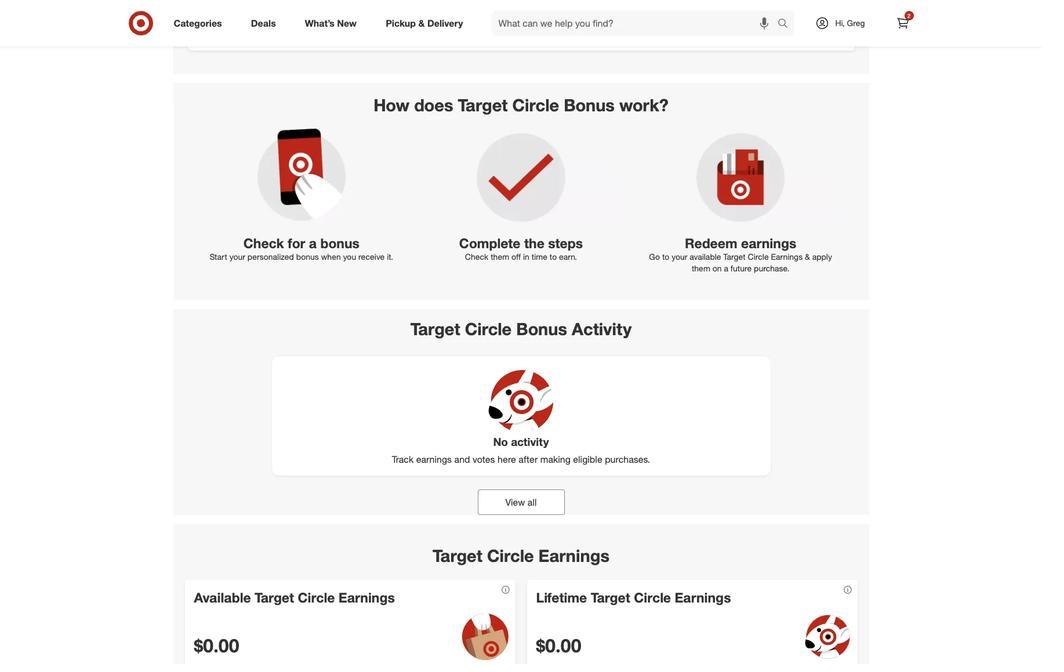 Task type: locate. For each thing, give the bounding box(es) containing it.
no
[[494, 435, 508, 448]]

the up "time"
[[525, 235, 545, 251]]

it.
[[387, 252, 394, 262]]

them inside complete the steps check them off in time to earn.
[[491, 252, 510, 262]]

earnings
[[772, 252, 803, 262], [539, 546, 610, 567]]

bonus
[[564, 95, 615, 116], [517, 319, 568, 340]]

1 vertical spatial you
[[418, 15, 433, 26]]

them left off at left
[[491, 252, 510, 262]]

2 link
[[891, 10, 916, 36]]

search button
[[773, 10, 801, 38]]

you
[[437, 1, 452, 13], [418, 15, 433, 26], [343, 252, 356, 262]]

available target circle earnings
[[194, 590, 395, 606]]

the right out
[[649, 1, 663, 13]]

0 vertical spatial the
[[649, 1, 663, 13]]

wait
[[436, 15, 453, 26]]

1 horizontal spatial them
[[692, 264, 711, 274]]

purchase.
[[755, 264, 790, 274]]

personalized up more on the left top of page
[[356, 1, 409, 13]]

0 vertical spatial and
[[352, 15, 368, 26]]

1 horizontal spatial personalized
[[356, 1, 409, 13]]

circle earnings
[[298, 590, 395, 606], [634, 590, 732, 606]]

personalized right 'start'
[[248, 252, 294, 262]]

when
[[321, 252, 341, 262]]

1 to from the left
[[550, 252, 557, 262]]

$0.00
[[194, 635, 239, 658], [537, 635, 582, 658]]

1 horizontal spatial offers
[[411, 1, 435, 13]]

1 vertical spatial them
[[692, 264, 711, 274]]

1 horizontal spatial circle earnings
[[634, 590, 732, 606]]

for inside check for a bonus start your personalized bonus when you receive it.
[[288, 235, 306, 251]]

earnings up purchase.
[[772, 252, 803, 262]]

1 horizontal spatial check
[[465, 252, 489, 262]]

1 vertical spatial offers
[[326, 15, 350, 26]]

0 vertical spatial you
[[437, 1, 452, 13]]

0 horizontal spatial personalized
[[248, 252, 294, 262]]

0 vertical spatial personalized
[[356, 1, 409, 13]]

to right "time"
[[550, 252, 557, 262]]

1 horizontal spatial the
[[649, 1, 663, 13]]

0 vertical spatial earnings
[[772, 252, 803, 262]]

1 vertical spatial earnings
[[539, 546, 610, 567]]

0 horizontal spatial $0.00
[[194, 635, 239, 658]]

circle earnings for lifetime target circle earnings
[[634, 590, 732, 606]]

1 your from the left
[[230, 252, 245, 262]]

bonus
[[321, 235, 360, 251], [296, 252, 319, 262]]

$0.00 down available target
[[194, 635, 239, 658]]

1 horizontal spatial &
[[806, 252, 811, 262]]

activity
[[572, 319, 632, 340]]

offers up pickup & delivery
[[411, 1, 435, 13]]

target inside bonuses are personalized offers you may get as a target circle member. check out the latest offers and more while you wait for a bonus.
[[511, 1, 536, 13]]

member.
[[565, 1, 601, 13]]

track
[[392, 454, 414, 466]]

apply
[[813, 252, 833, 262]]

0 horizontal spatial and
[[352, 15, 368, 26]]

1 $0.00 from the left
[[194, 635, 239, 658]]

1 vertical spatial &
[[806, 252, 811, 262]]

you inside check for a bonus start your personalized bonus when you receive it.
[[343, 252, 356, 262]]

0 horizontal spatial you
[[343, 252, 356, 262]]

and down are on the left top of page
[[352, 15, 368, 26]]

them down available
[[692, 264, 711, 274]]

to right go
[[663, 252, 670, 262]]

& left "apply"
[[806, 252, 811, 262]]

2 vertical spatial you
[[343, 252, 356, 262]]

what's
[[305, 17, 335, 29]]

to
[[550, 252, 557, 262], [663, 252, 670, 262]]

check inside check for a bonus start your personalized bonus when you receive it.
[[244, 235, 284, 251]]

activity
[[511, 435, 549, 448]]

& inside redeem earnings go to your available target circle earnings & apply them on a future purchase.
[[806, 252, 811, 262]]

off
[[512, 252, 521, 262]]

view all
[[506, 497, 537, 509]]

0 vertical spatial earnings
[[742, 235, 797, 251]]

1 vertical spatial personalized
[[248, 252, 294, 262]]

0 horizontal spatial circle earnings
[[298, 590, 395, 606]]

you right when
[[343, 252, 356, 262]]

0 horizontal spatial &
[[419, 17, 425, 29]]

earnings inside redeem earnings go to your available target circle earnings & apply them on a future purchase.
[[742, 235, 797, 251]]

and
[[352, 15, 368, 26], [455, 454, 470, 466]]

0 vertical spatial them
[[491, 252, 510, 262]]

0 horizontal spatial them
[[491, 252, 510, 262]]

circle
[[539, 1, 563, 13], [513, 95, 560, 116], [748, 252, 769, 262], [465, 319, 512, 340], [488, 546, 534, 567]]

personalized
[[356, 1, 409, 13], [248, 252, 294, 262]]

$0.00 for lifetime target circle earnings
[[537, 635, 582, 658]]

and inside bonuses are personalized offers you may get as a target circle member. check out the latest offers and more while you wait for a bonus.
[[352, 15, 368, 26]]

for inside bonuses are personalized offers you may get as a target circle member. check out the latest offers and more while you wait for a bonus.
[[455, 15, 466, 26]]

earnings up purchase.
[[742, 235, 797, 251]]

earnings up lifetime target
[[539, 546, 610, 567]]

0 horizontal spatial for
[[288, 235, 306, 251]]

available target
[[194, 590, 294, 606]]

offers
[[411, 1, 435, 13], [326, 15, 350, 26]]

1 vertical spatial for
[[288, 235, 306, 251]]

as
[[491, 1, 501, 13]]

you up wait
[[437, 1, 452, 13]]

does
[[414, 95, 454, 116]]

new
[[337, 17, 357, 29]]

personalized inside check for a bonus start your personalized bonus when you receive it.
[[248, 252, 294, 262]]

the
[[649, 1, 663, 13], [525, 235, 545, 251]]

target
[[511, 1, 536, 13], [458, 95, 508, 116], [724, 252, 746, 262], [411, 319, 461, 340], [433, 546, 483, 567]]

target inside redeem earnings go to your available target circle earnings & apply them on a future purchase.
[[724, 252, 746, 262]]

hi,
[[836, 18, 845, 28]]

1 vertical spatial check
[[244, 235, 284, 251]]

them
[[491, 252, 510, 262], [692, 264, 711, 274]]

0 horizontal spatial earnings
[[416, 454, 452, 466]]

and left votes at the bottom
[[455, 454, 470, 466]]

0 vertical spatial check
[[604, 1, 631, 13]]

are
[[340, 1, 353, 13]]

available
[[690, 252, 722, 262]]

& right 'while'
[[419, 17, 425, 29]]

out
[[633, 1, 647, 13]]

1 horizontal spatial earnings
[[772, 252, 803, 262]]

a
[[503, 1, 508, 13], [469, 15, 474, 26], [309, 235, 317, 251], [725, 264, 729, 274]]

you left wait
[[418, 15, 433, 26]]

$0.00 down lifetime target
[[537, 635, 582, 658]]

how
[[374, 95, 410, 116]]

votes
[[473, 454, 495, 466]]

2 circle earnings from the left
[[634, 590, 732, 606]]

2 $0.00 from the left
[[537, 635, 582, 658]]

offers down are on the left top of page
[[326, 15, 350, 26]]

1 vertical spatial the
[[525, 235, 545, 251]]

your right 'start'
[[230, 252, 245, 262]]

bonus up when
[[321, 235, 360, 251]]

for
[[455, 15, 466, 26], [288, 235, 306, 251]]

0 horizontal spatial to
[[550, 252, 557, 262]]

target circle bonus activity
[[411, 319, 632, 340]]

1 horizontal spatial and
[[455, 454, 470, 466]]

view all link
[[478, 490, 565, 516]]

2 to from the left
[[663, 252, 670, 262]]

2 horizontal spatial check
[[604, 1, 631, 13]]

0 horizontal spatial the
[[525, 235, 545, 251]]

check for a bonus start your personalized bonus when you receive it.
[[210, 235, 394, 262]]

more
[[370, 15, 392, 26]]

all
[[528, 497, 537, 509]]

2 your from the left
[[672, 252, 688, 262]]

&
[[419, 17, 425, 29], [806, 252, 811, 262]]

1 circle earnings from the left
[[298, 590, 395, 606]]

earnings
[[742, 235, 797, 251], [416, 454, 452, 466]]

1 horizontal spatial bonus
[[321, 235, 360, 251]]

0 horizontal spatial bonus
[[296, 252, 319, 262]]

1 vertical spatial and
[[455, 454, 470, 466]]

& inside pickup & delivery link
[[419, 17, 425, 29]]

0 vertical spatial for
[[455, 15, 466, 26]]

earnings right track on the left bottom
[[416, 454, 452, 466]]

earn.
[[560, 252, 578, 262]]

and inside no activity track earnings and votes here after making eligible purchases.
[[455, 454, 470, 466]]

1 vertical spatial earnings
[[416, 454, 452, 466]]

0 horizontal spatial your
[[230, 252, 245, 262]]

lifetime target circle earnings
[[537, 590, 732, 606]]

1 horizontal spatial to
[[663, 252, 670, 262]]

your right go
[[672, 252, 688, 262]]

1 horizontal spatial you
[[418, 15, 433, 26]]

0 vertical spatial &
[[419, 17, 425, 29]]

2
[[908, 12, 911, 19]]

2 vertical spatial check
[[465, 252, 489, 262]]

purchases.
[[605, 454, 651, 466]]

search
[[773, 18, 801, 30]]

1 horizontal spatial for
[[455, 15, 466, 26]]

check
[[604, 1, 631, 13], [244, 235, 284, 251], [465, 252, 489, 262]]

1 horizontal spatial earnings
[[742, 235, 797, 251]]

$0.00 for available target circle earnings
[[194, 635, 239, 658]]

what's new
[[305, 17, 357, 29]]

0 horizontal spatial check
[[244, 235, 284, 251]]

1 horizontal spatial your
[[672, 252, 688, 262]]

bonus left when
[[296, 252, 319, 262]]

1 horizontal spatial $0.00
[[537, 635, 582, 658]]

your
[[230, 252, 245, 262], [672, 252, 688, 262]]

circle earnings for available target circle earnings
[[298, 590, 395, 606]]



Task type: describe. For each thing, give the bounding box(es) containing it.
work?
[[620, 95, 669, 116]]

time
[[532, 252, 548, 262]]

0 vertical spatial offers
[[411, 1, 435, 13]]

the inside complete the steps check them off in time to earn.
[[525, 235, 545, 251]]

making
[[541, 454, 571, 466]]

deals
[[251, 17, 276, 29]]

0 vertical spatial bonus
[[321, 235, 360, 251]]

them inside redeem earnings go to your available target circle earnings & apply them on a future purchase.
[[692, 264, 711, 274]]

What can we help you find? suggestions appear below search field
[[492, 10, 781, 36]]

view
[[506, 497, 525, 509]]

categories link
[[164, 10, 237, 36]]

bonuses are personalized offers you may get as a target circle member. check out the latest offers and more while you wait for a bonus.
[[301, 1, 663, 26]]

start
[[210, 252, 227, 262]]

earnings inside redeem earnings go to your available target circle earnings & apply them on a future purchase.
[[772, 252, 803, 262]]

go
[[650, 252, 660, 262]]

get
[[475, 1, 488, 13]]

in
[[523, 252, 530, 262]]

eligible
[[574, 454, 603, 466]]

1 vertical spatial bonus
[[517, 319, 568, 340]]

categories
[[174, 17, 222, 29]]

a inside check for a bonus start your personalized bonus when you receive it.
[[309, 235, 317, 251]]

may
[[455, 1, 472, 13]]

2 horizontal spatial you
[[437, 1, 452, 13]]

complete the steps check them off in time to earn.
[[460, 235, 583, 262]]

circle inside bonuses are personalized offers you may get as a target circle member. check out the latest offers and more while you wait for a bonus.
[[539, 1, 563, 13]]

view all button
[[478, 490, 565, 516]]

no activity track earnings and votes here after making eligible purchases.
[[392, 435, 651, 466]]

your inside redeem earnings go to your available target circle earnings & apply them on a future purchase.
[[672, 252, 688, 262]]

pickup & delivery link
[[376, 10, 478, 36]]

hi, greg
[[836, 18, 866, 28]]

while
[[394, 15, 416, 26]]

here
[[498, 454, 516, 466]]

check inside complete the steps check them off in time to earn.
[[465, 252, 489, 262]]

redeem
[[685, 235, 738, 251]]

lifetime target
[[537, 590, 631, 606]]

the inside bonuses are personalized offers you may get as a target circle member. check out the latest offers and more while you wait for a bonus.
[[649, 1, 663, 13]]

steps
[[549, 235, 583, 251]]

bonus.
[[476, 15, 505, 26]]

target circle earnings
[[433, 546, 610, 567]]

pickup & delivery
[[386, 17, 463, 29]]

check inside bonuses are personalized offers you may get as a target circle member. check out the latest offers and more while you wait for a bonus.
[[604, 1, 631, 13]]

to inside complete the steps check them off in time to earn.
[[550, 252, 557, 262]]

pickup
[[386, 17, 416, 29]]

on
[[713, 264, 722, 274]]

future
[[731, 264, 752, 274]]

to inside redeem earnings go to your available target circle earnings & apply them on a future purchase.
[[663, 252, 670, 262]]

deals link
[[241, 10, 291, 36]]

earnings inside no activity track earnings and votes here after making eligible purchases.
[[416, 454, 452, 466]]

circle inside redeem earnings go to your available target circle earnings & apply them on a future purchase.
[[748, 252, 769, 262]]

your inside check for a bonus start your personalized bonus when you receive it.
[[230, 252, 245, 262]]

greg
[[848, 18, 866, 28]]

redeem earnings go to your available target circle earnings & apply them on a future purchase.
[[650, 235, 833, 274]]

a inside redeem earnings go to your available target circle earnings & apply them on a future purchase.
[[725, 264, 729, 274]]

after
[[519, 454, 538, 466]]

personalized inside bonuses are personalized offers you may get as a target circle member. check out the latest offers and more while you wait for a bonus.
[[356, 1, 409, 13]]

delivery
[[428, 17, 463, 29]]

how does target circle bonus work?
[[374, 95, 669, 116]]

complete
[[460, 235, 521, 251]]

0 horizontal spatial earnings
[[539, 546, 610, 567]]

latest
[[301, 15, 324, 26]]

0 vertical spatial bonus
[[564, 95, 615, 116]]

what's new link
[[295, 10, 372, 36]]

1 vertical spatial bonus
[[296, 252, 319, 262]]

bonuses
[[301, 1, 337, 13]]

0 horizontal spatial offers
[[326, 15, 350, 26]]

receive
[[359, 252, 385, 262]]



Task type: vqa. For each thing, say whether or not it's contained in the screenshot.
Activity
yes



